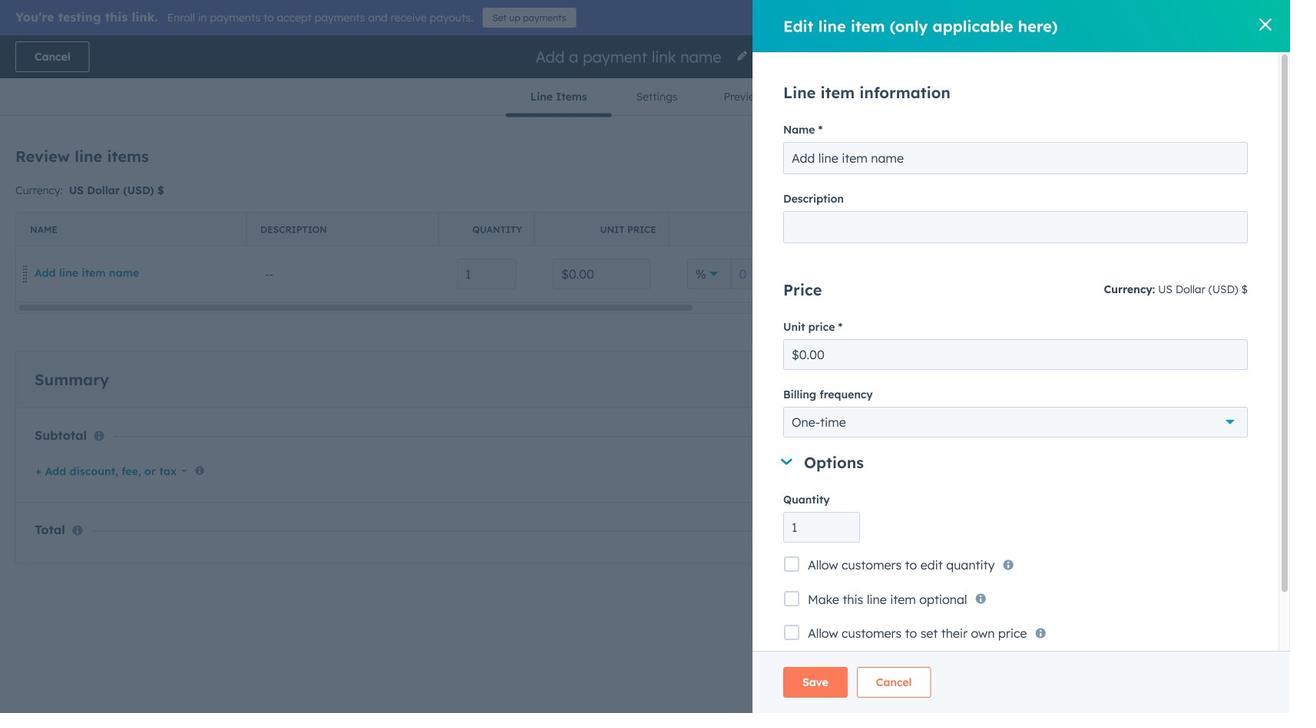Task type: locate. For each thing, give the bounding box(es) containing it.
None text field
[[784, 142, 1248, 174], [784, 211, 1248, 244], [553, 259, 651, 290], [784, 142, 1248, 174], [784, 211, 1248, 244], [553, 259, 651, 290]]

close image
[[1260, 18, 1272, 31]]

0 horizontal spatial press to sort. image
[[419, 204, 425, 215]]

6 press to sort. element from the left
[[1011, 204, 1017, 217]]

2 press to sort. element from the left
[[419, 204, 425, 217]]

navigation inside page section element
[[506, 78, 785, 116]]

column header
[[236, 194, 354, 227], [16, 213, 247, 247], [247, 213, 439, 247], [439, 213, 535, 247], [535, 213, 670, 247], [669, 213, 862, 247], [861, 213, 985, 247], [984, 213, 1215, 247], [1215, 213, 1291, 247]]

press to sort. image
[[419, 204, 425, 215], [607, 204, 613, 215]]

1 press to sort. image from the left
[[115, 204, 121, 215]]

7 press to sort. element from the left
[[1097, 204, 1103, 217]]

dialog
[[0, 0, 1291, 714], [753, 0, 1291, 714]]

caret image
[[781, 459, 793, 465]]

None text field
[[457, 259, 516, 290], [784, 340, 1248, 370], [784, 512, 860, 543], [457, 259, 516, 290], [784, 340, 1248, 370], [784, 512, 860, 543]]

press to sort. image
[[115, 204, 121, 215], [729, 204, 735, 215], [831, 204, 837, 215], [1011, 204, 1017, 215], [1097, 204, 1103, 215], [1189, 204, 1195, 215]]

2 dialog from the left
[[753, 0, 1291, 714]]

navigation
[[506, 78, 785, 116]]

press to sort. image for second press to sort. "element" from left
[[419, 204, 425, 215]]

2 press to sort. image from the left
[[729, 204, 735, 215]]

2 press to sort. image from the left
[[607, 204, 613, 215]]

1 horizontal spatial press to sort. image
[[607, 204, 613, 215]]

8 press to sort. element from the left
[[1189, 204, 1195, 217]]

press to sort. element
[[115, 204, 121, 217], [419, 204, 425, 217], [607, 204, 613, 217], [729, 204, 735, 217], [831, 204, 837, 217], [1011, 204, 1017, 217], [1097, 204, 1103, 217], [1189, 204, 1195, 217]]

1 press to sort. image from the left
[[419, 204, 425, 215]]

6 press to sort. image from the left
[[1189, 204, 1195, 215]]

pagination navigation
[[516, 303, 655, 323]]



Task type: describe. For each thing, give the bounding box(es) containing it.
0 text field
[[731, 259, 843, 290]]

page section element
[[0, 35, 1291, 116]]

Add a payment link name field
[[534, 46, 727, 67]]

4 press to sort. image from the left
[[1011, 204, 1017, 215]]

4 press to sort. element from the left
[[729, 204, 735, 217]]

5 press to sort. image from the left
[[1097, 204, 1103, 215]]

5 press to sort. element from the left
[[831, 204, 837, 217]]

3 press to sort. image from the left
[[831, 204, 837, 215]]

1 press to sort. element from the left
[[115, 204, 121, 217]]

1 dialog from the left
[[0, 0, 1291, 714]]

Search search field
[[37, 147, 344, 177]]

3 press to sort. element from the left
[[607, 204, 613, 217]]

press to sort. image for 6th press to sort. "element" from right
[[607, 204, 613, 215]]



Task type: vqa. For each thing, say whether or not it's contained in the screenshot.
Teams.
no



